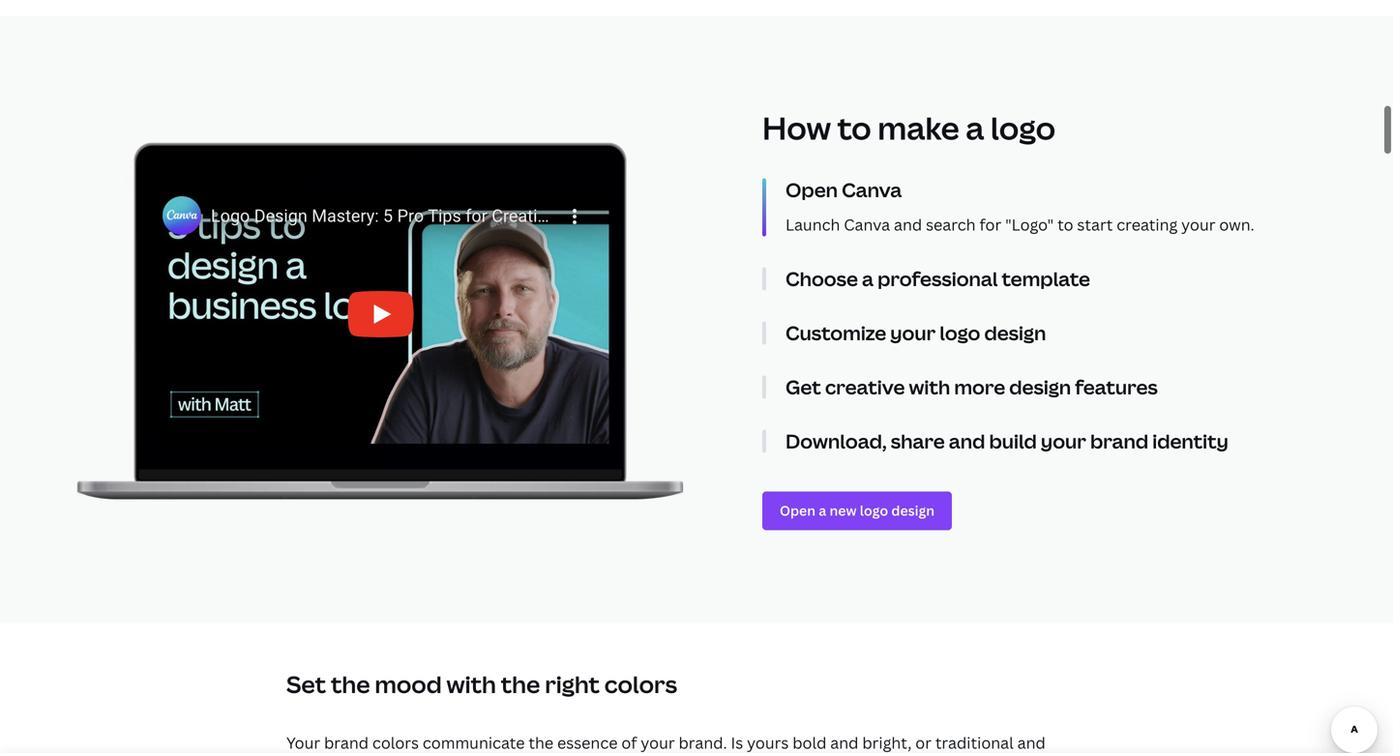 Task type: describe. For each thing, give the bounding box(es) containing it.
build
[[990, 428, 1037, 455]]

creative
[[825, 374, 905, 401]]

right
[[545, 669, 600, 701]]

customize
[[786, 320, 887, 346]]

choose a professional template
[[786, 266, 1091, 292]]

2 vertical spatial your
[[1041, 428, 1087, 455]]

launch canva and search for "logo" to start creating your own.
[[786, 214, 1255, 235]]

share
[[891, 428, 945, 455]]

0 vertical spatial design
[[985, 320, 1047, 346]]

colors
[[605, 669, 678, 701]]

0 horizontal spatial with
[[447, 669, 496, 701]]

1 vertical spatial logo
[[940, 320, 981, 346]]

open canva
[[786, 176, 902, 203]]

0 vertical spatial with
[[909, 374, 951, 401]]

open canva button
[[786, 176, 1318, 203]]

download, share and build your brand identity
[[786, 428, 1229, 455]]

download,
[[786, 428, 887, 455]]

template
[[1002, 266, 1091, 292]]

mood
[[375, 669, 442, 701]]

download, share and build your brand identity button
[[786, 428, 1318, 455]]

1 vertical spatial a
[[862, 266, 874, 292]]

brand
[[1091, 428, 1149, 455]]

and for build
[[949, 428, 986, 455]]

1 horizontal spatial to
[[1058, 214, 1074, 235]]

features
[[1076, 374, 1158, 401]]

1 horizontal spatial logo
[[991, 107, 1056, 149]]

customize your logo design button
[[786, 320, 1318, 346]]

how
[[763, 107, 831, 149]]

get creative with more design features
[[786, 374, 1158, 401]]

set the mood with the right colors
[[286, 669, 678, 701]]

choose
[[786, 266, 858, 292]]

"logo"
[[1006, 214, 1054, 235]]

own.
[[1220, 214, 1255, 235]]

identity
[[1153, 428, 1229, 455]]



Task type: locate. For each thing, give the bounding box(es) containing it.
and
[[894, 214, 923, 235], [949, 428, 986, 455]]

to
[[838, 107, 872, 149], [1058, 214, 1074, 235]]

0 horizontal spatial your
[[891, 320, 936, 346]]

how to make a logo
[[763, 107, 1056, 149]]

1 vertical spatial canva
[[844, 214, 891, 235]]

creating
[[1117, 214, 1178, 235]]

and left search
[[894, 214, 923, 235]]

canva
[[842, 176, 902, 203], [844, 214, 891, 235]]

1 horizontal spatial and
[[949, 428, 986, 455]]

make
[[878, 107, 960, 149]]

1 vertical spatial design
[[1010, 374, 1072, 401]]

with left more
[[909, 374, 951, 401]]

1 vertical spatial and
[[949, 428, 986, 455]]

search
[[926, 214, 976, 235]]

with
[[909, 374, 951, 401], [447, 669, 496, 701]]

logo up open canva dropdown button
[[991, 107, 1056, 149]]

your
[[1182, 214, 1216, 235], [891, 320, 936, 346], [1041, 428, 1087, 455]]

start
[[1078, 214, 1113, 235]]

1 horizontal spatial a
[[966, 107, 985, 149]]

your right build
[[1041, 428, 1087, 455]]

canva for open
[[842, 176, 902, 203]]

to left start
[[1058, 214, 1074, 235]]

design
[[985, 320, 1047, 346], [1010, 374, 1072, 401]]

canva for launch
[[844, 214, 891, 235]]

get creative with more design features button
[[786, 374, 1318, 401]]

0 horizontal spatial and
[[894, 214, 923, 235]]

1 vertical spatial with
[[447, 669, 496, 701]]

1 vertical spatial your
[[891, 320, 936, 346]]

0 vertical spatial and
[[894, 214, 923, 235]]

and left build
[[949, 428, 986, 455]]

0 vertical spatial to
[[838, 107, 872, 149]]

your down professional
[[891, 320, 936, 346]]

0 horizontal spatial logo
[[940, 320, 981, 346]]

the left right
[[501, 669, 540, 701]]

the right set
[[331, 669, 370, 701]]

0 vertical spatial a
[[966, 107, 985, 149]]

design down customize your logo design dropdown button at top right
[[1010, 374, 1072, 401]]

choose a professional template button
[[786, 266, 1318, 292]]

customize your logo design
[[786, 320, 1047, 346]]

design down template
[[985, 320, 1047, 346]]

open
[[786, 176, 838, 203]]

logo
[[991, 107, 1056, 149], [940, 320, 981, 346]]

launch
[[786, 214, 841, 235]]

0 vertical spatial logo
[[991, 107, 1056, 149]]

2 the from the left
[[501, 669, 540, 701]]

0 horizontal spatial a
[[862, 266, 874, 292]]

canva down open canva
[[844, 214, 891, 235]]

1 horizontal spatial your
[[1041, 428, 1087, 455]]

get
[[786, 374, 822, 401]]

for
[[980, 214, 1002, 235]]

with right mood
[[447, 669, 496, 701]]

0 horizontal spatial the
[[331, 669, 370, 701]]

0 horizontal spatial to
[[838, 107, 872, 149]]

1 vertical spatial to
[[1058, 214, 1074, 235]]

and for search
[[894, 214, 923, 235]]

set
[[286, 669, 326, 701]]

a right the "make"
[[966, 107, 985, 149]]

1 horizontal spatial the
[[501, 669, 540, 701]]

professional
[[878, 266, 998, 292]]

1 the from the left
[[331, 669, 370, 701]]

a right choose
[[862, 266, 874, 292]]

a
[[966, 107, 985, 149], [862, 266, 874, 292]]

the
[[331, 669, 370, 701], [501, 669, 540, 701]]

logo up "get creative with more design features"
[[940, 320, 981, 346]]

canva right open at the top of the page
[[842, 176, 902, 203]]

to right how
[[838, 107, 872, 149]]

more
[[955, 374, 1006, 401]]

0 vertical spatial your
[[1182, 214, 1216, 235]]

2 horizontal spatial your
[[1182, 214, 1216, 235]]

your left own.
[[1182, 214, 1216, 235]]

1 horizontal spatial with
[[909, 374, 951, 401]]

0 vertical spatial canva
[[842, 176, 902, 203]]



Task type: vqa. For each thing, say whether or not it's contained in the screenshot.
the topmost design
yes



